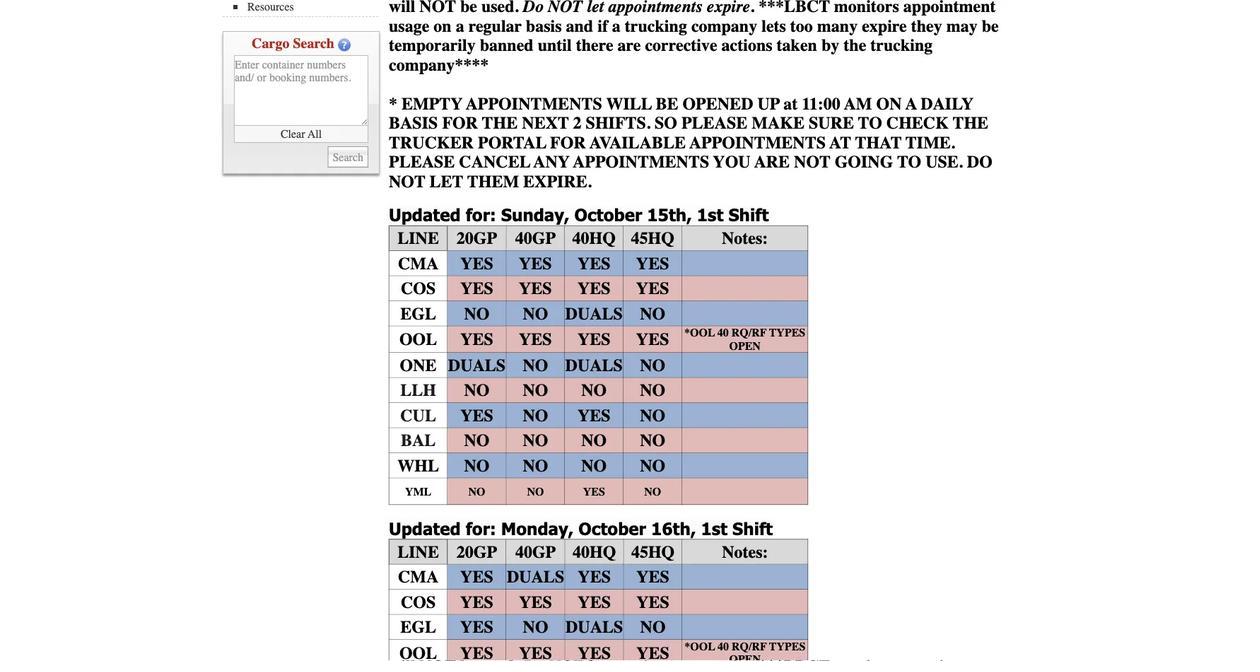 Task type: locate. For each thing, give the bounding box(es) containing it.
expire.
[[524, 172, 592, 191]]

rq/rf for updated for: monday, october 16th, 1st shift
[[732, 640, 767, 653]]

for
[[442, 114, 478, 133], [550, 133, 586, 153]]

appointments down 'up'
[[690, 133, 826, 153]]

1 vertical spatial for:
[[466, 518, 496, 539]]

0 vertical spatial updated
[[389, 205, 461, 225]]

1 vertical spatial updated
[[389, 518, 461, 539]]

1 horizontal spatial a
[[613, 16, 621, 36]]

1 cos from the top
[[401, 279, 436, 298]]

trucking right the the
[[871, 36, 933, 55]]

1 40 from the top
[[718, 327, 729, 340]]

trucking
[[625, 16, 688, 36], [871, 36, 933, 55]]

line down let
[[398, 229, 439, 248]]

1 vertical spatial cma
[[398, 568, 439, 587]]

updated down let
[[389, 205, 461, 225]]

2 *ool from the top
[[685, 640, 715, 653]]

0 vertical spatial 1st
[[697, 205, 724, 225]]

​yml
[[405, 485, 432, 498]]

40gp down 'sunday,'
[[516, 229, 556, 248]]

0 vertical spatial cos
[[401, 279, 436, 298]]

shift for updated for: sunday, october 15th, 1st shift
[[729, 205, 769, 225]]

40 for 15th,
[[718, 327, 729, 340]]

not left let
[[389, 172, 426, 191]]

40gp for sunday,
[[516, 229, 556, 248]]

*ool
[[685, 327, 715, 340], [685, 640, 715, 653]]

october for 15th,
[[575, 205, 643, 225]]

1 egl from the top
[[401, 304, 436, 324]]

40
[[718, 327, 729, 340], [718, 640, 729, 653]]

may
[[947, 16, 978, 36]]

0 vertical spatial notes:
[[722, 229, 768, 248]]

1 vertical spatial open
[[730, 653, 761, 661]]

0 vertical spatial line
[[398, 229, 439, 248]]

to right at
[[859, 114, 883, 133]]

daily
[[921, 94, 974, 114]]

trucking right if on the top of the page
[[625, 16, 688, 36]]

on
[[434, 16, 452, 36]]

1 horizontal spatial the
[[953, 114, 989, 133]]

1 vertical spatial types
[[770, 640, 806, 653]]

0 horizontal spatial the
[[482, 114, 518, 133]]

are
[[618, 36, 641, 55]]

0 vertical spatial to
[[859, 114, 883, 133]]

45hq down 16th,
[[632, 543, 675, 562]]

2 cos from the top
[[401, 593, 436, 612]]

1 vertical spatial to
[[898, 153, 922, 172]]

not right are
[[794, 153, 831, 172]]

duals for duals
[[566, 356, 623, 375]]

1 vertical spatial 40hq
[[573, 543, 616, 562]]

***lbct
[[759, 0, 831, 16]]

please down basis
[[389, 153, 455, 172]]

1 vertical spatial 40gp
[[516, 543, 556, 562]]

shifts.
[[586, 114, 651, 133]]

1 vertical spatial cos
[[401, 593, 436, 612]]

2 *ool 40 rq/rf types open from the top
[[685, 640, 806, 661]]

0 vertical spatial 40
[[718, 327, 729, 340]]

at
[[784, 94, 798, 114]]

october for 16th,
[[579, 518, 647, 539]]

corrective
[[645, 36, 718, 55]]

2 egl from the top
[[401, 618, 436, 637]]

october left 16th,
[[579, 518, 647, 539]]

. ***lbct monitors appointment usage on a regular basis and if a trucking company lets too many expire they may be temporarily banned until there are corrective actions taken by the trucking company****
[[389, 0, 999, 75]]

cma for updated for: sunday, october 15th, 1st shift
[[398, 254, 439, 273]]

notes: for updated for: sunday, october 15th, 1st shift
[[722, 229, 768, 248]]

40gp down the monday,
[[516, 543, 556, 562]]

40hq down updated for: monday, october 16th, 1st shift
[[573, 543, 616, 562]]

1 vertical spatial *ool 40 rq/rf types open
[[685, 640, 806, 661]]

appointments up por​tal
[[466, 94, 603, 114]]

0 vertical spatial 40hq
[[573, 229, 616, 248]]

they
[[912, 16, 943, 36]]

to left use.
[[898, 153, 922, 172]]

2 rq/rf from the top
[[732, 640, 767, 653]]

1st right 16th,
[[701, 518, 728, 539]]

0 vertical spatial egl
[[401, 304, 436, 324]]

for:
[[466, 205, 496, 225], [466, 518, 496, 539]]

line for updated for: sunday, october 15th, 1st shift
[[398, 229, 439, 248]]

resources link
[[233, 0, 378, 13]]

None submit
[[328, 146, 369, 168]]

2 open from the top
[[730, 653, 761, 661]]

40hq down the updated for: sunday, october 15th, 1st shift
[[573, 229, 616, 248]]

the up the cancel
[[482, 114, 518, 133]]

45hq for 15th,
[[631, 229, 675, 248]]

1 vertical spatial please
[[389, 153, 455, 172]]

llh
[[401, 381, 436, 400]]

1 notes: from the top
[[722, 229, 768, 248]]

*ool 40 rq/rf types open for updated for: monday, october 16th, 1st shift
[[685, 640, 806, 661]]

1 *ool 40 rq/rf types open from the top
[[685, 327, 806, 353]]

1 vertical spatial notes:
[[722, 543, 769, 562]]

2 45hq from the top
[[632, 543, 675, 562]]

0 vertical spatial 45hq
[[631, 229, 675, 248]]

appointment
[[904, 0, 996, 16]]

45hq down 15th,
[[631, 229, 675, 248]]

updated down ​yml
[[389, 518, 461, 539]]

0 vertical spatial cma
[[398, 254, 439, 273]]

monitors
[[835, 0, 900, 16]]

1st for 15th,
[[697, 205, 724, 225]]

1 horizontal spatial for
[[550, 133, 586, 153]]

1 vertical spatial *ool
[[685, 640, 715, 653]]

cma for updated for: monday, october 16th, 1st shift
[[398, 568, 439, 587]]

0 horizontal spatial trucking
[[625, 16, 688, 36]]

opened
[[683, 94, 754, 114]]

40 for 16th,
[[718, 640, 729, 653]]

updated
[[389, 205, 461, 225], [389, 518, 461, 539]]

a right if on the top of the page
[[613, 16, 621, 36]]

2 types from the top
[[770, 640, 806, 653]]

1 rq/rf from the top
[[732, 327, 767, 340]]

ool
[[400, 330, 437, 349]]

cos
[[401, 279, 436, 298], [401, 593, 436, 612]]

basis
[[526, 16, 562, 36]]

0 vertical spatial *ool 40 rq/rf types open
[[685, 327, 806, 353]]

monday,
[[501, 518, 574, 539]]

going
[[835, 153, 894, 172]]

not
[[794, 153, 831, 172], [389, 172, 426, 191]]

please up you
[[682, 114, 748, 133]]

for: down them
[[466, 205, 496, 225]]

egl for updated for: sunday, october 15th, 1st shift
[[401, 304, 436, 324]]

1 40gp from the top
[[516, 229, 556, 248]]

2 for: from the top
[[466, 518, 496, 539]]

the up do
[[953, 114, 989, 133]]

next
[[522, 114, 569, 133]]

2 40 from the top
[[718, 640, 729, 653]]

1st right 15th,
[[697, 205, 724, 225]]

updated for updated for: monday, october 16th, 1st shift
[[389, 518, 461, 539]]

1 open from the top
[[730, 340, 761, 353]]

0 vertical spatial types
[[770, 327, 806, 340]]

1 horizontal spatial please
[[682, 114, 748, 133]]

until
[[538, 36, 572, 55]]

0 vertical spatial october
[[575, 205, 643, 225]]

2 updated from the top
[[389, 518, 461, 539]]

october down the expire.
[[575, 205, 643, 225]]

appointments
[[466, 94, 603, 114], [690, 133, 826, 153], [573, 153, 710, 172]]

40gp
[[516, 229, 556, 248], [516, 543, 556, 562]]

a
[[456, 16, 465, 36], [613, 16, 621, 36]]

yes
[[461, 254, 494, 273], [519, 254, 552, 273], [578, 254, 611, 273], [637, 254, 670, 273], [461, 279, 494, 298], [519, 279, 552, 298], [578, 279, 611, 298], [637, 279, 670, 298], [461, 330, 494, 349], [519, 330, 552, 349], [578, 330, 611, 349], [637, 330, 670, 349], [461, 406, 494, 425], [578, 406, 611, 425], [583, 485, 605, 498], [461, 568, 494, 587], [578, 568, 611, 587], [637, 568, 670, 587], [461, 593, 494, 612], [519, 593, 552, 612], [578, 593, 611, 612], [637, 593, 670, 612], [461, 618, 494, 637]]

1 20gp from the top
[[457, 229, 497, 248]]

1 vertical spatial 20gp
[[457, 543, 497, 562]]

will
[[607, 94, 652, 114]]

0 vertical spatial 20gp
[[457, 229, 497, 248]]

0 vertical spatial *ool
[[685, 327, 715, 340]]

0 vertical spatial open
[[730, 340, 761, 353]]

20gp for monday,
[[457, 543, 497, 562]]

for right basis
[[442, 114, 478, 133]]

rq/rf
[[732, 327, 767, 340], [732, 640, 767, 653]]

1 vertical spatial egl
[[401, 618, 436, 637]]

1 vertical spatial line
[[398, 543, 439, 562]]

1 for: from the top
[[466, 205, 496, 225]]

1 *ool from the top
[[685, 327, 715, 340]]

0 vertical spatial 40gp
[[516, 229, 556, 248]]

egl
[[401, 304, 436, 324], [401, 618, 436, 637]]

a right on
[[456, 16, 465, 36]]

1 horizontal spatial to
[[898, 153, 922, 172]]

shift for updated for: monday, october 16th, 1st shift
[[733, 518, 773, 539]]

duals
[[566, 304, 623, 324], [448, 356, 506, 375], [566, 356, 623, 375], [507, 568, 565, 587], [566, 618, 623, 637]]

2 line from the top
[[398, 543, 439, 562]]

1 vertical spatial 45hq
[[632, 543, 675, 562]]

available
[[590, 133, 686, 153]]

1 line from the top
[[398, 229, 439, 248]]

line down ​yml
[[398, 543, 439, 562]]

the
[[482, 114, 518, 133], [953, 114, 989, 133]]

20gp
[[457, 229, 497, 248], [457, 543, 497, 562]]

usage
[[389, 16, 430, 36]]

40hq
[[573, 229, 616, 248], [573, 543, 616, 562]]

time.
[[906, 133, 956, 153]]

0 vertical spatial shift
[[729, 205, 769, 225]]

1 cma from the top
[[398, 254, 439, 273]]

*ool 40 rq/rf types open
[[685, 327, 806, 353], [685, 640, 806, 661]]

1 vertical spatial rq/rf
[[732, 640, 767, 653]]

1 vertical spatial 1st
[[701, 518, 728, 539]]

clear
[[281, 128, 305, 141]]

1 vertical spatial 40
[[718, 640, 729, 653]]

please
[[682, 114, 748, 133], [389, 153, 455, 172]]

1 horizontal spatial trucking
[[871, 36, 933, 55]]

sunday,
[[501, 205, 570, 225]]

0 vertical spatial rq/rf
[[732, 327, 767, 340]]

be
[[982, 16, 999, 36]]

duals for no
[[566, 304, 623, 324]]

1 updated from the top
[[389, 205, 461, 225]]

1 types from the top
[[770, 327, 806, 340]]

updated for updated for: sunday, october 15th, 1st shift
[[389, 205, 461, 225]]

types
[[770, 327, 806, 340], [770, 640, 806, 653]]

2 40gp from the top
[[516, 543, 556, 562]]

0 horizontal spatial a
[[456, 16, 465, 36]]

0 vertical spatial for:
[[466, 205, 496, 225]]

to
[[859, 114, 883, 133], [898, 153, 922, 172]]

45hq
[[631, 229, 675, 248], [632, 543, 675, 562]]

cul
[[401, 406, 436, 425]]

2 notes: from the top
[[722, 543, 769, 562]]

cma
[[398, 254, 439, 273], [398, 568, 439, 587]]

trucker
[[389, 133, 474, 153]]

actions
[[722, 36, 773, 55]]

2 cma from the top
[[398, 568, 439, 587]]

shift
[[729, 205, 769, 225], [733, 518, 773, 539]]

for: left the monday,
[[466, 518, 496, 539]]

there
[[576, 36, 614, 55]]

40gp for monday,
[[516, 543, 556, 562]]

for up the expire.
[[550, 133, 586, 153]]

1 vertical spatial october
[[579, 518, 647, 539]]

1 vertical spatial shift
[[733, 518, 773, 539]]

1 45hq from the top
[[631, 229, 675, 248]]

​no
[[640, 381, 666, 400], [523, 406, 549, 425], [640, 406, 666, 425], [464, 456, 490, 476], [523, 456, 549, 476], [582, 456, 607, 476], [640, 456, 666, 476], [469, 485, 486, 498], [527, 485, 544, 498], [645, 485, 662, 498]]

at
[[830, 133, 852, 153]]

2 20gp from the top
[[457, 543, 497, 562]]

cos for updated for: monday, october 16th, 1st shift
[[401, 593, 436, 612]]



Task type: describe. For each thing, give the bounding box(es) containing it.
lets
[[762, 16, 787, 36]]

if
[[598, 16, 608, 36]]

you
[[714, 153, 751, 172]]

20gp for sunday,
[[457, 229, 497, 248]]

1 horizontal spatial not
[[794, 153, 831, 172]]

0 horizontal spatial please
[[389, 153, 455, 172]]

0 horizontal spatial to
[[859, 114, 883, 133]]

basis
[[389, 114, 438, 133]]

taken
[[777, 36, 818, 55]]

cancel
[[459, 153, 531, 172]]

one
[[400, 356, 437, 375]]

40hq for sunday,
[[573, 229, 616, 248]]

by
[[822, 36, 840, 55]]

open for updated for: monday, october 16th, 1st shift
[[730, 653, 761, 661]]

0 horizontal spatial not
[[389, 172, 426, 191]]

the
[[844, 36, 867, 55]]

cargo
[[252, 35, 290, 52]]

clear all button
[[234, 126, 369, 143]]

Enter container numbers and/ or booking numbers.  text field
[[234, 55, 369, 126]]

*ool 40 rq/rf types open for updated for: sunday, october 15th, 1st shift
[[685, 327, 806, 353]]

for: for sunday,
[[466, 205, 496, 225]]

line for updated for: monday, october 16th, 1st shift
[[398, 543, 439, 562]]

por​tal
[[478, 133, 547, 153]]

are
[[755, 153, 790, 172]]

egl for updated for: monday, october 16th, 1st shift
[[401, 618, 436, 637]]

0 horizontal spatial for
[[442, 114, 478, 133]]

16th,
[[652, 518, 696, 539]]

search
[[293, 35, 335, 52]]

2 a from the left
[[613, 16, 621, 36]]

let
[[430, 172, 464, 191]]

2
[[573, 114, 582, 133]]

any
[[534, 153, 570, 172]]

2 the from the left
[[953, 114, 989, 133]]

check
[[887, 114, 949, 133]]

1 the from the left
[[482, 114, 518, 133]]

* empty appointments will be opened up at 11:00 am on a daily basis for the next 2 shifts.  so please make sure to check the trucker por​tal for available appointments at that time. please cancel any appointments you are not going to use.  do not let them expire.
[[389, 94, 993, 191]]

be
[[656, 94, 679, 114]]

types for updated for: monday, october 16th, 1st shift
[[770, 640, 806, 653]]

company****
[[389, 55, 489, 75]]

all
[[308, 128, 322, 141]]

am
[[845, 94, 873, 114]]

for: for monday,
[[466, 518, 496, 539]]

too
[[791, 16, 813, 36]]

up
[[758, 94, 780, 114]]

use.
[[926, 153, 963, 172]]

empty
[[402, 94, 463, 114]]

them
[[468, 172, 519, 191]]

clear all
[[281, 128, 322, 141]]

*ool for 15th,
[[685, 327, 715, 340]]

45hq for 16th,
[[632, 543, 675, 562]]

on
[[877, 94, 902, 114]]

many
[[818, 16, 858, 36]]

bal
[[401, 431, 436, 451]]

sure
[[809, 114, 855, 133]]

cargo search
[[252, 35, 335, 52]]

updated for: sunday, october 15th, 1st shift
[[389, 205, 769, 225]]

that
[[856, 133, 902, 153]]

15th,
[[648, 205, 692, 225]]

.
[[751, 0, 755, 16]]

updated for: monday, october 16th, 1st shift
[[389, 518, 773, 539]]

regular
[[469, 16, 522, 36]]

rq/rf for updated for: sunday, october 15th, 1st shift
[[732, 327, 767, 340]]

1 a from the left
[[456, 16, 465, 36]]

duals for yes
[[566, 618, 623, 637]]

*ool for 16th,
[[685, 640, 715, 653]]

0 vertical spatial please
[[682, 114, 748, 133]]

open for updated for: sunday, october 15th, 1st shift
[[730, 340, 761, 353]]

resources
[[248, 0, 294, 13]]

company
[[692, 16, 758, 36]]

*
[[389, 94, 398, 114]]

so
[[655, 114, 678, 133]]

notes: for updated for: monday, october 16th, 1st shift
[[722, 543, 769, 562]]

​​no
[[640, 431, 666, 451]]

a
[[906, 94, 917, 114]]

make
[[752, 114, 805, 133]]

cos for updated for: sunday, october 15th, 1st shift
[[401, 279, 436, 298]]

banned
[[480, 36, 534, 55]]

1st for 16th,
[[701, 518, 728, 539]]

types for updated for: sunday, october 15th, 1st shift
[[770, 327, 806, 340]]

do
[[968, 153, 993, 172]]

11:00
[[802, 94, 841, 114]]

and
[[566, 16, 594, 36]]

temporarily
[[389, 36, 476, 55]]

expire
[[862, 16, 907, 36]]

40hq for monday,
[[573, 543, 616, 562]]

​whl
[[398, 456, 439, 476]]

appointments down shifts.
[[573, 153, 710, 172]]



Task type: vqa. For each thing, say whether or not it's contained in the screenshot.
Register link
no



